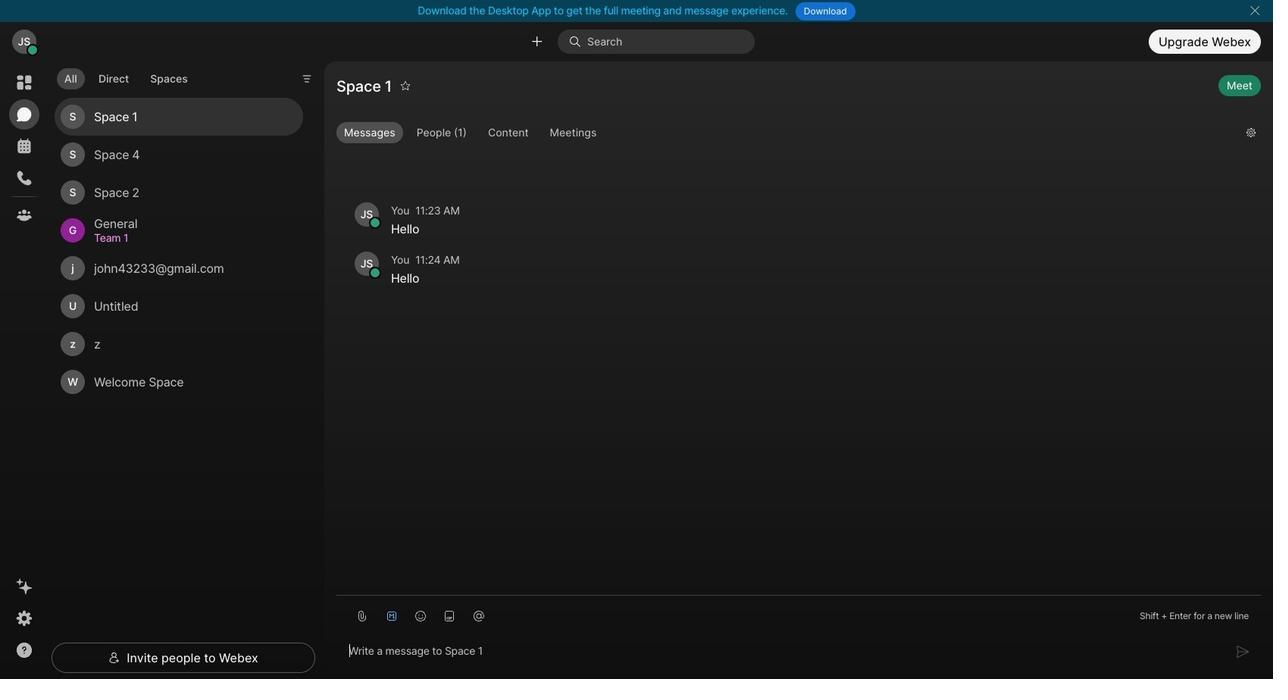 Task type: describe. For each thing, give the bounding box(es) containing it.
z list item
[[55, 325, 303, 363]]

welcome space list item
[[55, 363, 303, 401]]

untitled list item
[[55, 287, 303, 325]]

message composer toolbar element
[[337, 595, 1261, 631]]

team 1 element
[[94, 230, 285, 246]]



Task type: vqa. For each thing, say whether or not it's contained in the screenshot.
tab list
yes



Task type: locate. For each thing, give the bounding box(es) containing it.
tab list
[[53, 59, 199, 94]]

john43233@gmail.com list item
[[55, 250, 303, 287]]

group
[[337, 122, 1235, 146]]

space 4 list item
[[55, 136, 303, 174]]

webex tab list
[[9, 67, 39, 230]]

space 1 list item
[[55, 98, 303, 136]]

messages list
[[337, 160, 1261, 314]]

cancel_16 image
[[1249, 5, 1261, 17]]

general list item
[[55, 212, 303, 250]]

navigation
[[0, 61, 49, 679]]

space 2 list item
[[55, 174, 303, 212]]



